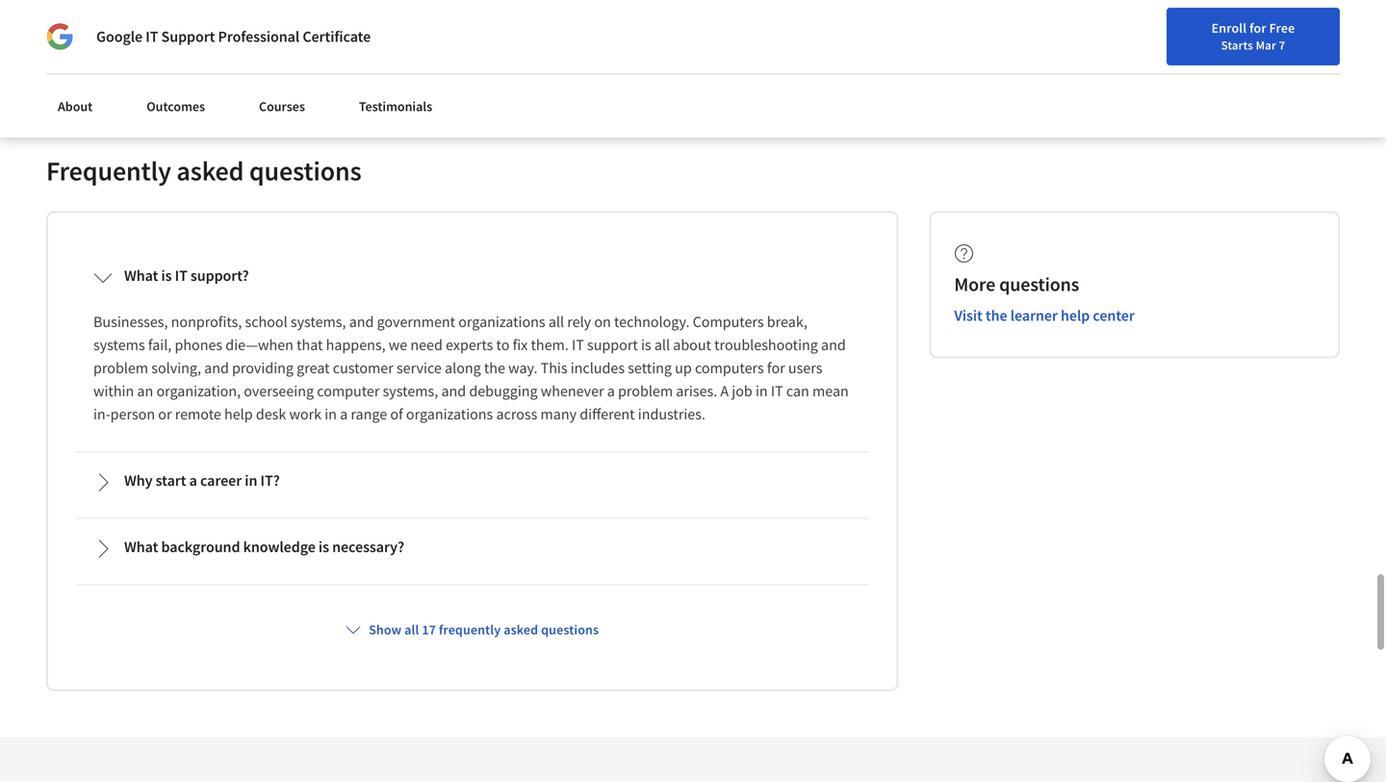 Task type: vqa. For each thing, say whether or not it's contained in the screenshot.
ARTS AND HUMANITIES button
no



Task type: locate. For each thing, give the bounding box(es) containing it.
the
[[986, 306, 1008, 326], [484, 359, 505, 378]]

nonprofits,
[[171, 313, 242, 332]]

new
[[1166, 61, 1191, 78]]

knowledge
[[243, 538, 316, 557]]

a up different
[[607, 382, 615, 401]]

overseeing
[[244, 382, 314, 401]]

debugging
[[469, 382, 538, 401]]

free inside enroll for free starts mar 7
[[1269, 19, 1295, 37]]

1 horizontal spatial a
[[340, 405, 348, 424]]

asked inside show all 17 frequently asked questions dropdown button
[[504, 622, 538, 639]]

whenever
[[541, 382, 604, 401]]

more questions visit the learner help center
[[954, 273, 1135, 326]]

problem down setting
[[618, 382, 673, 401]]

technology.
[[614, 313, 690, 332]]

2 vertical spatial in
[[245, 471, 257, 491]]

1 horizontal spatial questions
[[541, 622, 599, 639]]

what up businesses,
[[124, 266, 158, 286]]

0 vertical spatial is
[[161, 266, 172, 286]]

systems,
[[291, 313, 346, 332], [383, 382, 438, 401]]

organizations
[[458, 313, 545, 332], [406, 405, 493, 424]]

break,
[[767, 313, 808, 332]]

organizations down along
[[406, 405, 493, 424]]

google image
[[46, 23, 73, 50]]

show all 17 frequently asked questions button
[[338, 613, 607, 648]]

2 vertical spatial a
[[189, 471, 197, 491]]

in left it?
[[245, 471, 257, 491]]

government
[[377, 313, 455, 332]]

1 horizontal spatial problem
[[618, 382, 673, 401]]

1 vertical spatial for
[[1329, 63, 1347, 80]]

what inside what is it support? dropdown button
[[124, 266, 158, 286]]

0 horizontal spatial in
[[245, 471, 257, 491]]

0 vertical spatial questions
[[249, 154, 362, 188]]

2 vertical spatial for
[[767, 359, 785, 378]]

all
[[549, 313, 564, 332], [654, 336, 670, 355], [404, 622, 419, 639]]

1 vertical spatial organizations
[[406, 405, 493, 424]]

1 vertical spatial the
[[484, 359, 505, 378]]

up
[[675, 359, 692, 378]]

and up happens,
[[349, 313, 374, 332]]

great
[[297, 359, 330, 378]]

0 vertical spatial free
[[1269, 19, 1295, 37]]

mar
[[1256, 38, 1276, 53]]

find your new career link
[[1101, 58, 1241, 82]]

different
[[580, 405, 635, 424]]

it down rely
[[572, 336, 584, 355]]

for up mar
[[1250, 19, 1267, 37]]

fail,
[[148, 336, 172, 355]]

1 horizontal spatial help
[[1061, 306, 1090, 326]]

a
[[607, 382, 615, 401], [340, 405, 348, 424], [189, 471, 197, 491]]

1 horizontal spatial in
[[325, 405, 337, 424]]

1 vertical spatial is
[[641, 336, 651, 355]]

it
[[146, 27, 158, 46], [175, 266, 188, 286], [572, 336, 584, 355], [771, 382, 783, 401]]

in right job
[[756, 382, 768, 401]]

0 horizontal spatial questions
[[249, 154, 362, 188]]

what inside what background knowledge is necessary? 'dropdown button'
[[124, 538, 158, 557]]

free
[[1269, 19, 1295, 37], [1349, 63, 1375, 80]]

help
[[1061, 306, 1090, 326], [224, 405, 253, 424]]

2 horizontal spatial for
[[1329, 63, 1347, 80]]

includes
[[571, 359, 625, 378]]

for right join
[[1329, 63, 1347, 80]]

for down troubleshooting
[[767, 359, 785, 378]]

is left support?
[[161, 266, 172, 286]]

0 vertical spatial all
[[549, 313, 564, 332]]

questions inside more questions visit the learner help center
[[999, 273, 1079, 297]]

17
[[422, 622, 436, 639]]

what left background
[[124, 538, 158, 557]]

0 vertical spatial a
[[607, 382, 615, 401]]

help left center
[[1061, 306, 1090, 326]]

2 vertical spatial is
[[319, 538, 329, 557]]

1 vertical spatial free
[[1349, 63, 1375, 80]]

show all 17 frequently asked questions
[[369, 622, 599, 639]]

1 vertical spatial all
[[654, 336, 670, 355]]

0 vertical spatial asked
[[177, 154, 244, 188]]

0 vertical spatial what
[[124, 266, 158, 286]]

an
[[137, 382, 153, 401]]

in right work
[[325, 405, 337, 424]]

is up setting
[[641, 336, 651, 355]]

necessary?
[[332, 538, 404, 557]]

for inside enroll for free starts mar 7
[[1250, 19, 1267, 37]]

what is it support?
[[124, 266, 249, 286]]

experts
[[446, 336, 493, 355]]

0 vertical spatial help
[[1061, 306, 1090, 326]]

is left the 'necessary?'
[[319, 538, 329, 557]]

it right google
[[146, 27, 158, 46]]

0 horizontal spatial a
[[189, 471, 197, 491]]

1 vertical spatial help
[[224, 405, 253, 424]]

log in link
[[1241, 58, 1294, 81]]

all left 17
[[404, 622, 419, 639]]

1 vertical spatial problem
[[618, 382, 673, 401]]

it left support?
[[175, 266, 188, 286]]

mean
[[813, 382, 849, 401]]

1 vertical spatial questions
[[999, 273, 1079, 297]]

1 horizontal spatial asked
[[504, 622, 538, 639]]

for inside join for free link
[[1329, 63, 1347, 80]]

about
[[673, 336, 711, 355]]

systems, down service on the top left of the page
[[383, 382, 438, 401]]

0 horizontal spatial free
[[1269, 19, 1295, 37]]

1 vertical spatial asked
[[504, 622, 538, 639]]

troubleshooting
[[714, 336, 818, 355]]

0 horizontal spatial help
[[224, 405, 253, 424]]

0 horizontal spatial is
[[161, 266, 172, 286]]

footer
[[0, 738, 1386, 783]]

0 vertical spatial problem
[[93, 359, 148, 378]]

1 vertical spatial what
[[124, 538, 158, 557]]

your
[[1138, 61, 1163, 78]]

free right join
[[1349, 63, 1375, 80]]

it left can
[[771, 382, 783, 401]]

1 horizontal spatial free
[[1349, 63, 1375, 80]]

1 what from the top
[[124, 266, 158, 286]]

2 horizontal spatial all
[[654, 336, 670, 355]]

free up "7"
[[1269, 19, 1295, 37]]

and
[[349, 313, 374, 332], [821, 336, 846, 355], [204, 359, 229, 378], [441, 382, 466, 401]]

2 horizontal spatial questions
[[999, 273, 1079, 297]]

0 vertical spatial systems,
[[291, 313, 346, 332]]

for
[[1250, 19, 1267, 37], [1329, 63, 1347, 80], [767, 359, 785, 378]]

questions
[[249, 154, 362, 188], [999, 273, 1079, 297], [541, 622, 599, 639]]

2 vertical spatial all
[[404, 622, 419, 639]]

what for what is it support?
[[124, 266, 158, 286]]

a down computer
[[340, 405, 348, 424]]

2 horizontal spatial in
[[756, 382, 768, 401]]

all inside dropdown button
[[404, 622, 419, 639]]

systems, up that
[[291, 313, 346, 332]]

for
[[31, 10, 52, 29]]

1 horizontal spatial for
[[1250, 19, 1267, 37]]

why
[[124, 471, 153, 491]]

1 vertical spatial a
[[340, 405, 348, 424]]

the right visit
[[986, 306, 1008, 326]]

2 vertical spatial questions
[[541, 622, 599, 639]]

range
[[351, 405, 387, 424]]

all down technology.
[[654, 336, 670, 355]]

0 vertical spatial for
[[1250, 19, 1267, 37]]

a right start
[[189, 471, 197, 491]]

the down to in the top left of the page
[[484, 359, 505, 378]]

2 horizontal spatial is
[[641, 336, 651, 355]]

certificate
[[303, 27, 371, 46]]

2 horizontal spatial a
[[607, 382, 615, 401]]

starts
[[1221, 38, 1253, 53]]

asked
[[177, 154, 244, 188], [504, 622, 538, 639]]

career
[[200, 471, 242, 491]]

0 horizontal spatial the
[[484, 359, 505, 378]]

testimonials
[[359, 98, 432, 115]]

0 vertical spatial in
[[756, 382, 768, 401]]

coursera image
[[23, 54, 145, 85]]

about
[[58, 98, 93, 115]]

0 vertical spatial the
[[986, 306, 1008, 326]]

work
[[289, 405, 322, 424]]

computers
[[693, 313, 764, 332]]

problem down systems
[[93, 359, 148, 378]]

is
[[161, 266, 172, 286], [641, 336, 651, 355], [319, 538, 329, 557]]

asked right frequently
[[504, 622, 538, 639]]

help left desk
[[224, 405, 253, 424]]

asked down outcomes link
[[177, 154, 244, 188]]

person
[[110, 405, 155, 424]]

courses link
[[247, 87, 317, 126]]

industries.
[[638, 405, 706, 424]]

or
[[158, 405, 172, 424]]

1 vertical spatial systems,
[[383, 382, 438, 401]]

testimonials link
[[347, 87, 444, 126]]

all left rely
[[549, 313, 564, 332]]

of
[[390, 405, 403, 424]]

1 horizontal spatial is
[[319, 538, 329, 557]]

0 horizontal spatial asked
[[177, 154, 244, 188]]

2 what from the top
[[124, 538, 158, 557]]

0 horizontal spatial problem
[[93, 359, 148, 378]]

providing
[[232, 359, 294, 378]]

0 horizontal spatial for
[[767, 359, 785, 378]]

along
[[445, 359, 481, 378]]

1 vertical spatial in
[[325, 405, 337, 424]]

None search field
[[275, 51, 592, 89]]

for for enroll
[[1250, 19, 1267, 37]]

0 horizontal spatial all
[[404, 622, 419, 639]]

problem
[[93, 359, 148, 378], [618, 382, 673, 401]]

organizations up to in the top left of the page
[[458, 313, 545, 332]]

visit
[[954, 306, 983, 326]]

and down along
[[441, 382, 466, 401]]

1 horizontal spatial the
[[986, 306, 1008, 326]]



Task type: describe. For each thing, give the bounding box(es) containing it.
for inside businesses, nonprofits, school systems, and government organizations all rely on technology. computers break, systems fail, phones die—when that happens, we need experts to fix them. it support is all about troubleshooting and problem solving, and providing great customer service along the way. this includes setting up computers for users within an organization, overseeing computer systems, and debugging whenever a problem arises. a job in it can mean in-person or remote help desk work in a range of organizations across many different industries.
[[767, 359, 785, 378]]

find
[[1110, 61, 1135, 78]]

in
[[1273, 61, 1284, 78]]

support?
[[191, 266, 249, 286]]

it inside dropdown button
[[175, 266, 188, 286]]

solving,
[[151, 359, 201, 378]]

organization,
[[156, 382, 241, 401]]

in-
[[93, 405, 110, 424]]

enroll
[[1212, 19, 1247, 37]]

businesses,
[[93, 313, 168, 332]]

what background knowledge is necessary? button
[[78, 522, 867, 574]]

for for join
[[1329, 63, 1347, 80]]

start
[[156, 471, 186, 491]]

die—when
[[226, 336, 294, 355]]

join
[[1301, 63, 1327, 80]]

professional
[[218, 27, 300, 46]]

setting
[[628, 359, 672, 378]]

within
[[93, 382, 134, 401]]

this
[[541, 359, 568, 378]]

learner
[[1011, 306, 1058, 326]]

enroll for free starts mar 7
[[1212, 19, 1295, 53]]

free for enroll for free starts mar 7
[[1269, 19, 1295, 37]]

way.
[[508, 359, 538, 378]]

courses
[[259, 98, 305, 115]]

arises.
[[676, 382, 717, 401]]

0 vertical spatial organizations
[[458, 313, 545, 332]]

rely
[[567, 313, 591, 332]]

0 horizontal spatial systems,
[[291, 313, 346, 332]]

is inside businesses, nonprofits, school systems, and government organizations all rely on technology. computers break, systems fail, phones die—when that happens, we need experts to fix them. it support is all about troubleshooting and problem solving, and providing great customer service along the way. this includes setting up computers for users within an organization, overseeing computer systems, and debugging whenever a problem arises. a job in it can mean in-person or remote help desk work in a range of organizations across many different industries.
[[641, 336, 651, 355]]

customer
[[333, 359, 394, 378]]

frequently asked questions
[[46, 154, 362, 188]]

1 horizontal spatial systems,
[[383, 382, 438, 401]]

can
[[786, 382, 809, 401]]

on
[[594, 313, 611, 332]]

that
[[297, 336, 323, 355]]

and up users
[[821, 336, 846, 355]]

outcomes
[[147, 98, 205, 115]]

a
[[720, 382, 729, 401]]

to
[[496, 336, 510, 355]]

find your new career
[[1110, 61, 1231, 78]]

center
[[1093, 306, 1135, 326]]

phones
[[175, 336, 222, 355]]

visit the learner help center link
[[954, 306, 1135, 326]]

questions inside dropdown button
[[541, 622, 599, 639]]

job
[[732, 382, 753, 401]]

desk
[[256, 405, 286, 424]]

1 horizontal spatial all
[[549, 313, 564, 332]]

in inside dropdown button
[[245, 471, 257, 491]]

support
[[161, 27, 215, 46]]

support
[[587, 336, 638, 355]]

fix
[[513, 336, 528, 355]]

log
[[1250, 61, 1271, 78]]

about link
[[46, 87, 104, 126]]

a inside dropdown button
[[189, 471, 197, 491]]

the inside more questions visit the learner help center
[[986, 306, 1008, 326]]

outcomes link
[[135, 87, 217, 126]]

what for what background knowledge is necessary?
[[124, 538, 158, 557]]

computer
[[317, 382, 380, 401]]

individuals
[[55, 10, 128, 29]]

7
[[1279, 38, 1286, 53]]

help inside businesses, nonprofits, school systems, and government organizations all rely on technology. computers break, systems fail, phones die—when that happens, we need experts to fix them. it support is all about troubleshooting and problem solving, and providing great customer service along the way. this includes setting up computers for users within an organization, overseeing computer systems, and debugging whenever a problem arises. a job in it can mean in-person or remote help desk work in a range of organizations across many different industries.
[[224, 405, 253, 424]]

them.
[[531, 336, 569, 355]]

join for free link
[[1296, 53, 1381, 90]]

what is it support? button
[[78, 251, 867, 303]]

why start a career in it? button
[[78, 456, 867, 508]]

need
[[410, 336, 443, 355]]

log in
[[1250, 61, 1284, 78]]

for individuals
[[31, 10, 128, 29]]

school
[[245, 313, 288, 332]]

users
[[788, 359, 823, 378]]

join for free
[[1301, 63, 1375, 80]]

it?
[[260, 471, 280, 491]]

across
[[496, 405, 537, 424]]

collapsed list
[[71, 244, 873, 783]]

the inside businesses, nonprofits, school systems, and government organizations all rely on technology. computers break, systems fail, phones die—when that happens, we need experts to fix them. it support is all about troubleshooting and problem solving, and providing great customer service along the way. this includes setting up computers for users within an organization, overseeing computer systems, and debugging whenever a problem arises. a job in it can mean in-person or remote help desk work in a range of organizations across many different industries.
[[484, 359, 505, 378]]

businesses, nonprofits, school systems, and government organizations all rely on technology. computers break, systems fail, phones die—when that happens, we need experts to fix them. it support is all about troubleshooting and problem solving, and providing great customer service along the way. this includes setting up computers for users within an organization, overseeing computer systems, and debugging whenever a problem arises. a job in it can mean in-person or remote help desk work in a range of organizations across many different industries.
[[93, 313, 852, 424]]

more
[[954, 273, 996, 297]]

happens,
[[326, 336, 386, 355]]

frequently
[[46, 154, 171, 188]]

remote
[[175, 405, 221, 424]]

help inside more questions visit the learner help center
[[1061, 306, 1090, 326]]

and down phones
[[204, 359, 229, 378]]

is inside 'dropdown button'
[[319, 538, 329, 557]]

show
[[369, 622, 402, 639]]

google
[[96, 27, 143, 46]]

we
[[389, 336, 407, 355]]

why start a career in it?
[[124, 471, 280, 491]]

free for join for free
[[1349, 63, 1375, 80]]

computers
[[695, 359, 764, 378]]

is inside dropdown button
[[161, 266, 172, 286]]

background
[[161, 538, 240, 557]]

google it support professional certificate
[[96, 27, 371, 46]]



